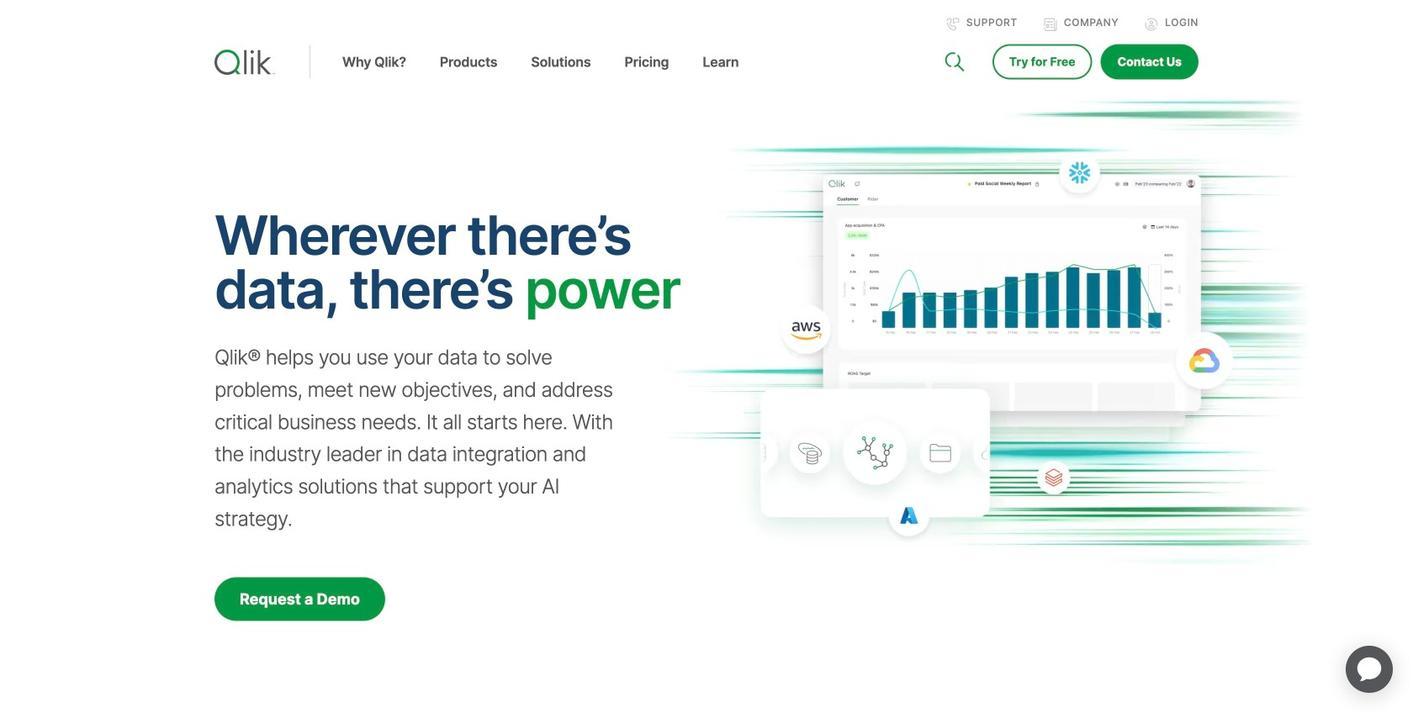 Task type: locate. For each thing, give the bounding box(es) containing it.
application
[[1326, 626, 1414, 714]]

company image
[[1044, 18, 1058, 31]]

qlik image
[[215, 50, 275, 75]]



Task type: describe. For each thing, give the bounding box(es) containing it.
login image
[[1146, 18, 1159, 31]]

support image
[[947, 18, 960, 31]]



Task type: vqa. For each thing, say whether or not it's contained in the screenshot.
The Twitter Image
no



